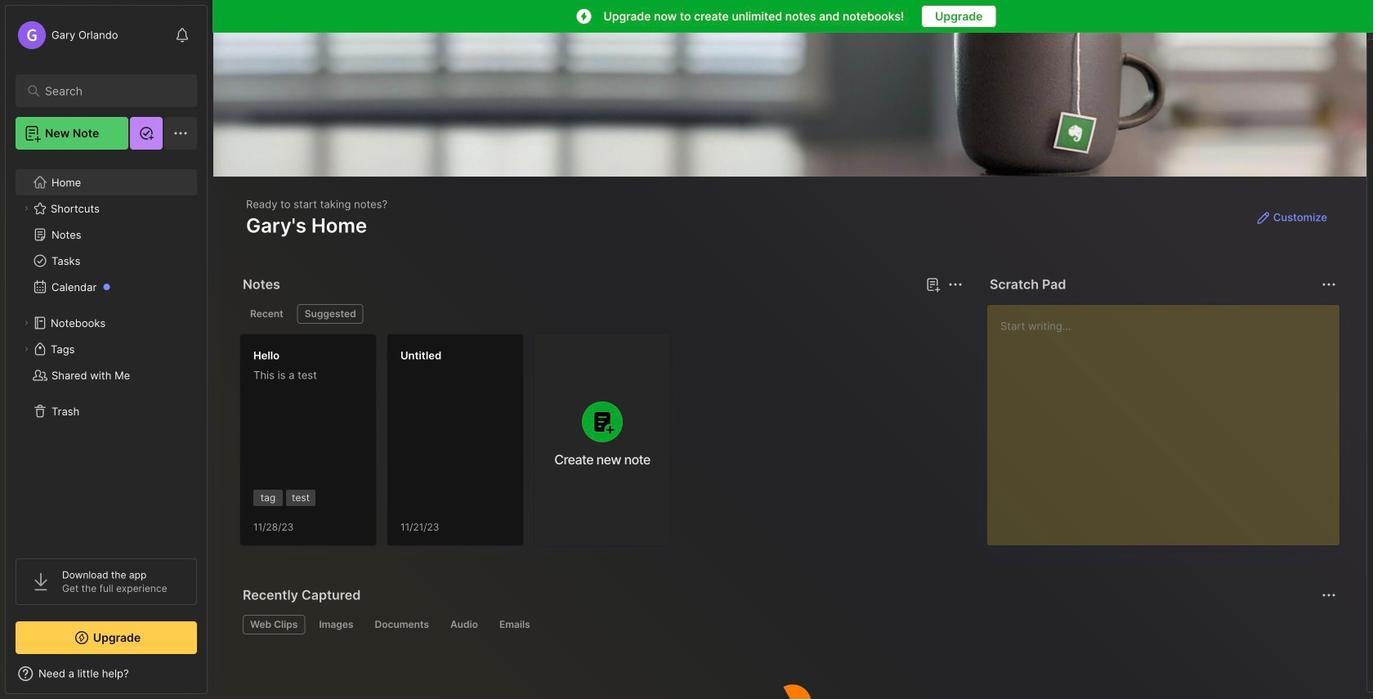 Task type: vqa. For each thing, say whether or not it's contained in the screenshot.
the middle 2
no



Task type: describe. For each thing, give the bounding box(es) containing it.
2 tab list from the top
[[243, 615, 1334, 634]]

1 tab list from the top
[[243, 304, 961, 324]]

WHAT'S NEW field
[[6, 661, 207, 687]]

Start writing… text field
[[1001, 305, 1339, 532]]

2 more actions image from the left
[[1320, 275, 1339, 294]]

click to collapse image
[[206, 669, 219, 688]]

none search field inside main element
[[45, 81, 175, 101]]

1 more actions image from the left
[[946, 275, 966, 294]]



Task type: locate. For each thing, give the bounding box(es) containing it.
tab list
[[243, 304, 961, 324], [243, 615, 1334, 634]]

1 horizontal spatial more actions image
[[1320, 275, 1339, 294]]

1 vertical spatial tab list
[[243, 615, 1334, 634]]

main element
[[0, 0, 213, 699]]

0 horizontal spatial more actions image
[[946, 275, 966, 294]]

expand tags image
[[21, 344, 31, 354]]

expand notebooks image
[[21, 318, 31, 328]]

Search text field
[[45, 83, 175, 99]]

tree inside main element
[[6, 159, 207, 544]]

more actions image
[[946, 275, 966, 294], [1320, 275, 1339, 294]]

0 vertical spatial tab list
[[243, 304, 961, 324]]

tree
[[6, 159, 207, 544]]

More actions field
[[944, 273, 967, 296], [1318, 273, 1341, 296], [1318, 584, 1341, 607]]

tab
[[243, 304, 291, 324], [297, 304, 364, 324], [243, 615, 305, 634], [312, 615, 361, 634], [368, 615, 437, 634], [443, 615, 486, 634], [492, 615, 538, 634]]

row group
[[240, 334, 681, 556]]

more actions image
[[1320, 585, 1339, 605]]

Account field
[[16, 19, 118, 52]]

None search field
[[45, 81, 175, 101]]



